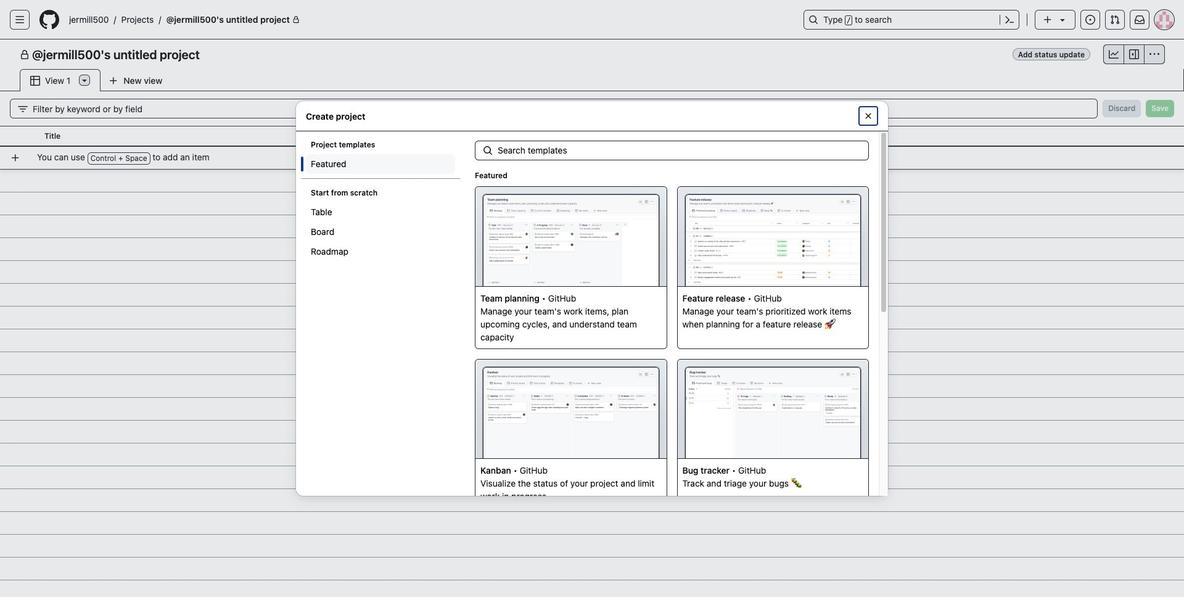 Task type: vqa. For each thing, say whether or not it's contained in the screenshot.
results
no



Task type: describe. For each thing, give the bounding box(es) containing it.
sc 9kayk9 0 image inside view filters region
[[18, 104, 28, 114]]

Search templates text field
[[498, 141, 869, 160]]

view options for view 1 image
[[80, 75, 90, 85]]

issue opened image
[[1086, 15, 1096, 25]]

project navigation
[[0, 39, 1184, 69]]

create new item or add existing item image
[[10, 153, 20, 163]]

lock image
[[292, 16, 300, 23]]

search image
[[483, 146, 493, 155]]

0 horizontal spatial sc 9kayk9 0 image
[[30, 76, 40, 86]]

command palette image
[[1005, 15, 1015, 25]]



Task type: locate. For each thing, give the bounding box(es) containing it.
add field image
[[695, 131, 705, 141]]

sc 9kayk9 0 image
[[1130, 49, 1139, 59], [30, 76, 40, 86]]

plus image
[[1043, 15, 1053, 25]]

list
[[64, 10, 796, 30]]

sc 9kayk9 0 image inside project "navigation"
[[1130, 49, 1139, 59]]

0 vertical spatial sc 9kayk9 0 image
[[1130, 49, 1139, 59]]

1 vertical spatial sc 9kayk9 0 image
[[30, 76, 40, 86]]

homepage image
[[39, 10, 59, 30]]

1 horizontal spatial sc 9kayk9 0 image
[[1130, 49, 1139, 59]]

view filters region
[[10, 99, 1175, 118]]

region
[[0, 0, 1184, 597]]

git pull request image
[[1110, 15, 1120, 25]]

assignees column options image
[[540, 131, 550, 141]]

sc 9kayk9 0 image left the view options for view 1 icon
[[30, 76, 40, 86]]

grid
[[0, 126, 1184, 597]]

sc 9kayk9 0 image
[[1109, 49, 1119, 59], [1150, 49, 1160, 59], [20, 50, 30, 60], [18, 104, 28, 114], [864, 111, 874, 121]]

row
[[0, 126, 1184, 147], [5, 146, 1184, 169]]

title column options image
[[417, 131, 427, 141]]

sc 9kayk9 0 image down the notifications image
[[1130, 49, 1139, 59]]

tab list
[[20, 69, 190, 92]]

cell
[[0, 126, 37, 147]]

notifications image
[[1135, 15, 1145, 25]]

status column options image
[[664, 131, 674, 141]]

triangle down image
[[1058, 15, 1068, 25]]

dialog
[[296, 101, 888, 597]]

tab panel
[[0, 91, 1184, 597]]



